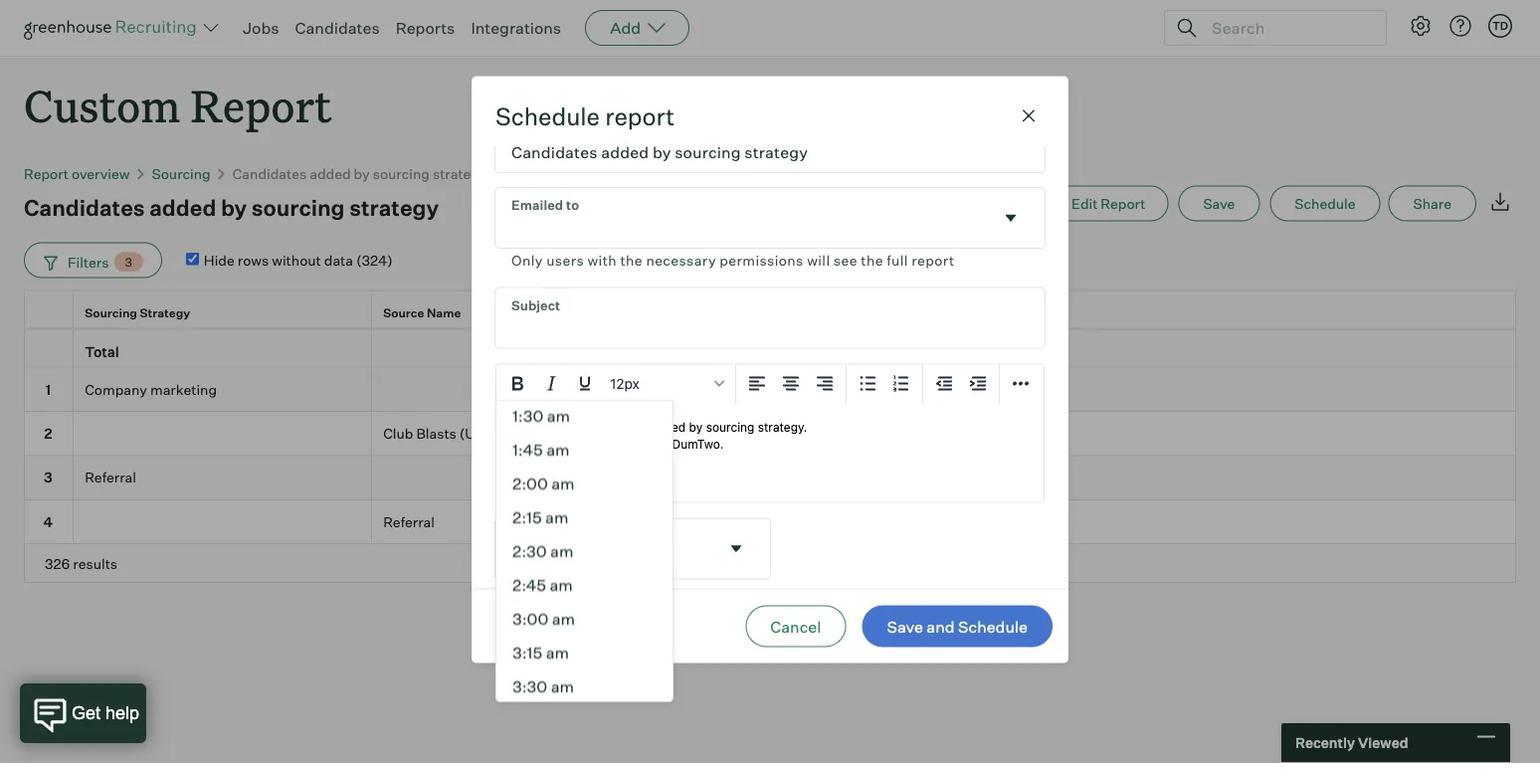 Task type: locate. For each thing, give the bounding box(es) containing it.
1 up 2 cell
[[45, 380, 51, 398]]

2 cell
[[24, 412, 74, 456]]

and
[[927, 616, 955, 636]]

5 row from the top
[[24, 456, 1516, 500]]

save and schedule
[[887, 616, 1028, 636]]

1 vertical spatial 3
[[44, 469, 52, 486]]

1 vertical spatial 2
[[44, 425, 52, 442]]

326 results
[[45, 555, 117, 572]]

report right edit
[[1101, 195, 1146, 212]]

0 horizontal spatial report
[[605, 101, 675, 131]]

am for 2:45 am
[[550, 576, 573, 596]]

am inside 'option'
[[551, 474, 575, 494]]

candidates up "rows" at the left top of page
[[233, 165, 307, 182]]

table
[[24, 290, 1516, 583]]

4
[[43, 513, 53, 530]]

1 link down 1:45 am
[[533, 469, 538, 486]]

report left overview
[[24, 165, 69, 182]]

2:45 am
[[512, 576, 573, 596]]

3 1 link from the top
[[533, 513, 538, 530]]

am
[[547, 407, 570, 427], [546, 440, 570, 460], [551, 474, 575, 494], [545, 508, 569, 528], [550, 542, 574, 562], [550, 576, 573, 596], [552, 610, 575, 630], [546, 643, 569, 663], [551, 677, 574, 697]]

report overview
[[24, 165, 130, 182]]

0 horizontal spatial schedule
[[496, 101, 600, 131]]

am inside option
[[546, 440, 570, 460]]

sourcing down the custom report
[[152, 165, 211, 182]]

candidates up the 2 link
[[533, 305, 599, 320]]

name
[[427, 305, 461, 320]]

1 row from the top
[[24, 290, 1516, 334]]

am right 2:00
[[551, 474, 575, 494]]

3:30
[[512, 677, 547, 697]]

1 1 link from the top
[[533, 425, 538, 442]]

am for 1:45 am
[[546, 440, 570, 460]]

integrations link
[[471, 18, 561, 38]]

am right the 2:45
[[550, 576, 573, 596]]

1:45
[[512, 440, 543, 460]]

0 horizontal spatial added
[[149, 194, 216, 221]]

sourcing up total
[[85, 305, 137, 320]]

0 vertical spatial report
[[191, 76, 332, 134]]

the right the with
[[620, 252, 643, 269]]

326
[[45, 555, 70, 572]]

1 horizontal spatial sourcing
[[152, 165, 211, 182]]

3 toolbar from the left
[[923, 365, 1000, 404]]

am right 3:00 at the left bottom
[[552, 610, 575, 630]]

viewed
[[1358, 734, 1409, 752]]

report
[[191, 76, 332, 134], [24, 165, 69, 182], [1101, 195, 1146, 212]]

results
[[73, 555, 117, 572]]

1 horizontal spatial column header
[[372, 330, 521, 367]]

marketing
[[150, 380, 217, 398]]

0 vertical spatial added
[[310, 165, 351, 182]]

added up data
[[310, 165, 351, 182]]

0 vertical spatial save
[[1203, 195, 1235, 212]]

am right 2:30 on the bottom left of the page
[[550, 542, 574, 562]]

2 inside cell
[[44, 425, 52, 442]]

0 vertical spatial 2
[[533, 343, 541, 360]]

candidates added by sourcing strategy up hide
[[24, 194, 439, 221]]

sourcing up 'hide rows without data (324)'
[[251, 194, 345, 221]]

2:45 am option
[[497, 569, 673, 603]]

row containing 4
[[24, 500, 1516, 545]]

referral right 3 cell at the bottom of the page
[[85, 469, 136, 486]]

greenhouse recruiting image
[[24, 16, 203, 40]]

2 toolbar from the left
[[847, 365, 923, 404]]

None text field
[[511, 216, 519, 240], [496, 288, 1045, 348], [511, 216, 519, 240], [496, 288, 1045, 348]]

1 link
[[533, 425, 538, 442], [533, 469, 538, 486], [533, 513, 538, 530]]

blasts
[[416, 425, 457, 442]]

1 vertical spatial 1 link
[[533, 469, 538, 486]]

1 vertical spatial sourcing
[[85, 305, 137, 320]]

row group
[[24, 368, 1516, 545]]

filters
[[68, 253, 109, 271]]

1 link up 2:00
[[533, 425, 538, 442]]

0 horizontal spatial by
[[221, 194, 247, 221]]

sourcing link
[[152, 165, 211, 182]]

None field
[[496, 519, 770, 579]]

2:15 am option
[[497, 501, 673, 535]]

2:00 am option
[[497, 467, 673, 501]]

column header down name
[[372, 330, 521, 367]]

3 right filters
[[125, 254, 132, 269]]

added
[[310, 165, 351, 182], [149, 194, 216, 221]]

sourcing
[[152, 165, 211, 182], [85, 305, 137, 320]]

with
[[588, 252, 617, 269]]

1 up 2:30 on the bottom left of the page
[[533, 513, 538, 530]]

am for 3:30 am
[[551, 677, 574, 697]]

by up (324) at the top of the page
[[354, 165, 370, 182]]

1 vertical spatial strategy
[[349, 194, 439, 221]]

6 row from the top
[[24, 500, 1516, 545]]

1 link up 2:30 on the bottom left of the page
[[533, 513, 538, 530]]

2 for the 2 link
[[533, 343, 541, 360]]

0 vertical spatial schedule
[[496, 101, 600, 131]]

1
[[45, 380, 51, 398], [533, 425, 538, 442], [533, 469, 538, 486], [533, 513, 538, 530]]

0 vertical spatial sourcing
[[152, 165, 211, 182]]

the left full
[[861, 252, 883, 269]]

0 horizontal spatial 2
[[44, 425, 52, 442]]

column header up the 1 cell
[[24, 330, 74, 367]]

1 vertical spatial report
[[24, 165, 69, 182]]

candidates
[[295, 18, 380, 38], [233, 165, 307, 182], [24, 194, 145, 221], [533, 305, 599, 320]]

jobs link
[[243, 18, 279, 38]]

column header
[[24, 330, 74, 367], [372, 330, 521, 367]]

company marketing
[[85, 380, 217, 398]]

sourcing up (324) at the top of the page
[[373, 165, 430, 182]]

save inside 'button'
[[1203, 195, 1235, 212]]

2 horizontal spatial report
[[1101, 195, 1146, 212]]

referral
[[85, 469, 136, 486], [383, 513, 435, 530]]

list box
[[496, 400, 674, 704]]

1 vertical spatial report
[[912, 252, 955, 269]]

referral down club
[[383, 513, 435, 530]]

save
[[1203, 195, 1235, 212], [887, 616, 923, 636]]

toggle flyout image
[[1001, 208, 1021, 228]]

the
[[620, 252, 643, 269], [861, 252, 883, 269]]

candidates link
[[295, 18, 380, 38]]

report for edit report
[[1101, 195, 1146, 212]]

1 horizontal spatial referral
[[383, 513, 435, 530]]

source
[[383, 305, 424, 320]]

1 down 1:45 am
[[533, 469, 538, 486]]

row containing total
[[24, 329, 1516, 368]]

1 vertical spatial save
[[887, 616, 923, 636]]

0 horizontal spatial sourcing
[[85, 305, 137, 320]]

am for 3:00 am
[[552, 610, 575, 630]]

0 vertical spatial 1 link
[[533, 425, 538, 442]]

cell
[[372, 368, 521, 412], [521, 368, 1516, 412], [74, 412, 372, 456], [372, 456, 521, 500], [74, 500, 372, 545]]

2:30 am
[[512, 542, 574, 562]]

toolbar
[[736, 365, 847, 404], [847, 365, 923, 404], [923, 365, 1000, 404]]

0 horizontal spatial 3
[[44, 469, 52, 486]]

row group containing 1
[[24, 368, 1516, 545]]

0 horizontal spatial sourcing
[[251, 194, 345, 221]]

1 vertical spatial sourcing
[[251, 194, 345, 221]]

am for 2:15 am
[[545, 508, 569, 528]]

sourcing inside row
[[85, 305, 137, 320]]

by up hide
[[221, 194, 247, 221]]

1 horizontal spatial the
[[861, 252, 883, 269]]

0 horizontal spatial the
[[620, 252, 643, 269]]

1 column header from the left
[[24, 330, 74, 367]]

1 up 2:00
[[533, 425, 538, 442]]

am for 2:30 am
[[550, 542, 574, 562]]

schedule inside button
[[1295, 195, 1356, 212]]

2 horizontal spatial schedule
[[1295, 195, 1356, 212]]

12px group
[[497, 365, 1044, 404]]

2 vertical spatial 1 link
[[533, 513, 538, 530]]

3:30 am
[[512, 677, 574, 697]]

3 down 2 cell
[[44, 469, 52, 486]]

1 horizontal spatial by
[[354, 165, 370, 182]]

2 down candidates added
[[533, 343, 541, 360]]

3
[[125, 254, 132, 269], [44, 469, 52, 486]]

schedule report
[[496, 101, 675, 131]]

am right 3:30
[[551, 677, 574, 697]]

2 vertical spatial report
[[1101, 195, 1146, 212]]

0 vertical spatial 3
[[125, 254, 132, 269]]

1 horizontal spatial 3
[[125, 254, 132, 269]]

td button
[[1489, 14, 1512, 38]]

am right the 2:15
[[545, 508, 569, 528]]

0 horizontal spatial save
[[887, 616, 923, 636]]

club
[[383, 425, 413, 442]]

2:45
[[512, 576, 546, 596]]

1 vertical spatial added
[[149, 194, 216, 221]]

candidates added by sourcing strategy up (324) at the top of the page
[[233, 165, 487, 182]]

Only users with the necessary permissions will see the full report field
[[496, 188, 1045, 272]]

0 horizontal spatial referral
[[85, 469, 136, 486]]

1 toolbar from the left
[[736, 365, 847, 404]]

1 vertical spatial referral
[[383, 513, 435, 530]]

2
[[533, 343, 541, 360], [44, 425, 52, 442]]

0 vertical spatial sourcing
[[373, 165, 430, 182]]

configure image
[[1409, 14, 1433, 38]]

edit
[[1072, 195, 1098, 212]]

integrations
[[471, 18, 561, 38]]

strategy
[[433, 165, 487, 182], [349, 194, 439, 221]]

2:00
[[512, 474, 548, 494]]

save for save
[[1203, 195, 1235, 212]]

recently
[[1296, 734, 1355, 752]]

only users with the necessary permissions will see the full report
[[511, 252, 955, 269]]

save inside button
[[887, 616, 923, 636]]

save and schedule button
[[862, 605, 1053, 647]]

1 horizontal spatial report
[[191, 76, 332, 134]]

sourcing strategy
[[85, 305, 190, 320]]

0 horizontal spatial column header
[[24, 330, 74, 367]]

permissions
[[720, 252, 804, 269]]

1 horizontal spatial 2
[[533, 343, 541, 360]]

0 vertical spatial strategy
[[433, 165, 487, 182]]

am right '3:15'
[[546, 643, 569, 663]]

jobs
[[243, 18, 279, 38]]

am right 1:30
[[547, 407, 570, 427]]

row
[[24, 290, 1516, 334], [24, 329, 1516, 368], [24, 368, 1516, 412], [24, 412, 1516, 456], [24, 456, 1516, 500], [24, 500, 1516, 545]]

am for 3:15 am
[[546, 643, 569, 663]]

schedule for schedule report
[[496, 101, 600, 131]]

0 vertical spatial by
[[354, 165, 370, 182]]

company
[[85, 380, 147, 398]]

1 for 3
[[533, 469, 538, 486]]

full
[[887, 252, 908, 269]]

candidates added by sourcing strategy
[[233, 165, 487, 182], [24, 194, 439, 221]]

candidates down report overview
[[24, 194, 145, 221]]

am right 1:45
[[546, 440, 570, 460]]

1 vertical spatial schedule
[[1295, 195, 1356, 212]]

by
[[354, 165, 370, 182], [221, 194, 247, 221]]

2 row from the top
[[24, 329, 1516, 368]]

1 horizontal spatial added
[[310, 165, 351, 182]]

1 horizontal spatial schedule
[[958, 616, 1028, 636]]

added down sourcing link
[[149, 194, 216, 221]]

report down jobs link
[[191, 76, 332, 134]]

report down "add" popup button
[[605, 101, 675, 131]]

1 horizontal spatial save
[[1203, 195, 1235, 212]]

3 row from the top
[[24, 368, 1516, 412]]

4 row from the top
[[24, 412, 1516, 456]]

schedule
[[496, 101, 600, 131], [1295, 195, 1356, 212], [958, 616, 1028, 636]]

report right full
[[912, 252, 955, 269]]

1 horizontal spatial report
[[912, 252, 955, 269]]

sourcing
[[373, 165, 430, 182], [251, 194, 345, 221]]

1 vertical spatial candidates added by sourcing strategy
[[24, 194, 439, 221]]

close modal icon image
[[1017, 104, 1041, 128]]

2 down the 1 cell
[[44, 425, 52, 442]]

rows
[[238, 251, 269, 269]]

12px
[[610, 375, 640, 392]]

2 vertical spatial schedule
[[958, 616, 1028, 636]]

0 vertical spatial report
[[605, 101, 675, 131]]

table containing total
[[24, 290, 1516, 583]]



Task type: vqa. For each thing, say whether or not it's contained in the screenshot.
Sourcing
yes



Task type: describe. For each thing, give the bounding box(es) containing it.
1 the from the left
[[620, 252, 643, 269]]

am for 1:30 am
[[547, 407, 570, 427]]

cancel
[[770, 616, 821, 636]]

3:15 am
[[512, 643, 569, 663]]

edit report
[[1072, 195, 1146, 212]]

filter image
[[41, 254, 58, 271]]

candidates inside row
[[533, 305, 599, 320]]

0 horizontal spatial report
[[24, 165, 69, 182]]

toggle flyout image
[[726, 539, 746, 559]]

4 cell
[[24, 500, 74, 545]]

3 inside cell
[[44, 469, 52, 486]]

save button
[[1178, 186, 1260, 222]]

source name
[[383, 305, 461, 320]]

1 inside cell
[[45, 380, 51, 398]]

overview
[[72, 165, 130, 182]]

edit report link
[[1049, 186, 1169, 222]]

without
[[272, 251, 321, 269]]

report overview link
[[24, 165, 130, 182]]

row containing 3
[[24, 456, 1516, 500]]

row containing sourcing strategy
[[24, 290, 1516, 334]]

am for 2:00 am
[[551, 474, 575, 494]]

cancel button
[[746, 605, 846, 647]]

reports link
[[396, 18, 455, 38]]

save for save and schedule
[[887, 616, 923, 636]]

1:30 am
[[512, 407, 570, 427]]

recently viewed
[[1296, 734, 1409, 752]]

2:15 am
[[512, 508, 569, 528]]

1 link for referral
[[533, 513, 538, 530]]

1 horizontal spatial sourcing
[[373, 165, 430, 182]]

1 for 2
[[533, 425, 538, 442]]

total column header
[[74, 330, 372, 367]]

1 link for club blasts (uni)
[[533, 425, 538, 442]]

2:00 am
[[512, 474, 575, 494]]

3:15 am option
[[497, 637, 673, 670]]

row containing 2
[[24, 412, 1516, 456]]

(uni)
[[460, 425, 493, 442]]

row containing 1
[[24, 368, 1516, 412]]

1:45 am
[[512, 440, 570, 460]]

candidates right jobs link
[[295, 18, 380, 38]]

3:30 am option
[[497, 670, 673, 704]]

data
[[324, 251, 353, 269]]

12px toolbar
[[497, 365, 736, 404]]

3:00
[[512, 610, 549, 630]]

see
[[834, 252, 858, 269]]

2 column header from the left
[[372, 330, 521, 367]]

schedule for schedule
[[1295, 195, 1356, 212]]

total
[[85, 343, 119, 360]]

1 for 4
[[533, 513, 538, 530]]

2 link
[[533, 343, 541, 360]]

added
[[601, 305, 640, 320]]

td
[[1492, 19, 1509, 32]]

users
[[546, 252, 584, 269]]

strategy
[[140, 305, 190, 320]]

download image
[[1489, 190, 1512, 214]]

2:30
[[512, 542, 547, 562]]

Search text field
[[1207, 13, 1368, 42]]

3:00 am
[[512, 610, 575, 630]]

schedule button
[[1270, 186, 1381, 222]]

hide rows without data (324)
[[204, 251, 393, 269]]

share
[[1413, 195, 1452, 212]]

sourcing for sourcing strategy
[[85, 305, 137, 320]]

2:15
[[512, 508, 542, 528]]

report for custom report
[[191, 76, 332, 134]]

2 for 2 cell
[[44, 425, 52, 442]]

custom
[[24, 76, 180, 134]]

(324)
[[356, 251, 393, 269]]

1:30
[[512, 407, 544, 427]]

0 vertical spatial candidates added by sourcing strategy
[[233, 165, 487, 182]]

2 the from the left
[[861, 252, 883, 269]]

custom report
[[24, 76, 332, 134]]

0 vertical spatial referral
[[85, 469, 136, 486]]

necessary
[[646, 252, 716, 269]]

1 vertical spatial by
[[221, 194, 247, 221]]

2 1 link from the top
[[533, 469, 538, 486]]

td button
[[1485, 10, 1516, 42]]

schedule inside button
[[958, 616, 1028, 636]]

list box containing 1:30 am
[[496, 400, 674, 704]]

3:00 am option
[[497, 603, 673, 637]]

3:15
[[512, 643, 542, 663]]

report inside "field"
[[912, 252, 955, 269]]

add button
[[585, 10, 690, 46]]

1:30 am option
[[497, 400, 673, 434]]

reports
[[396, 18, 455, 38]]

will
[[807, 252, 830, 269]]

add
[[610, 18, 641, 38]]

candidates added by sourcing strategy link
[[233, 165, 487, 182]]

hide
[[204, 251, 235, 269]]

1 cell
[[24, 368, 74, 412]]

1:45 am option
[[497, 434, 673, 467]]

share button
[[1389, 186, 1477, 222]]

save and schedule this report to revisit it! element
[[1178, 186, 1270, 222]]

Hide rows without data (324) checkbox
[[186, 252, 199, 265]]

12px button
[[602, 367, 731, 401]]

only
[[511, 252, 543, 269]]

3 cell
[[24, 456, 74, 500]]

candidates added
[[533, 305, 640, 320]]

2:30 am option
[[497, 535, 673, 569]]

sourcing for sourcing
[[152, 165, 211, 182]]

club blasts (uni)
[[383, 425, 493, 442]]



